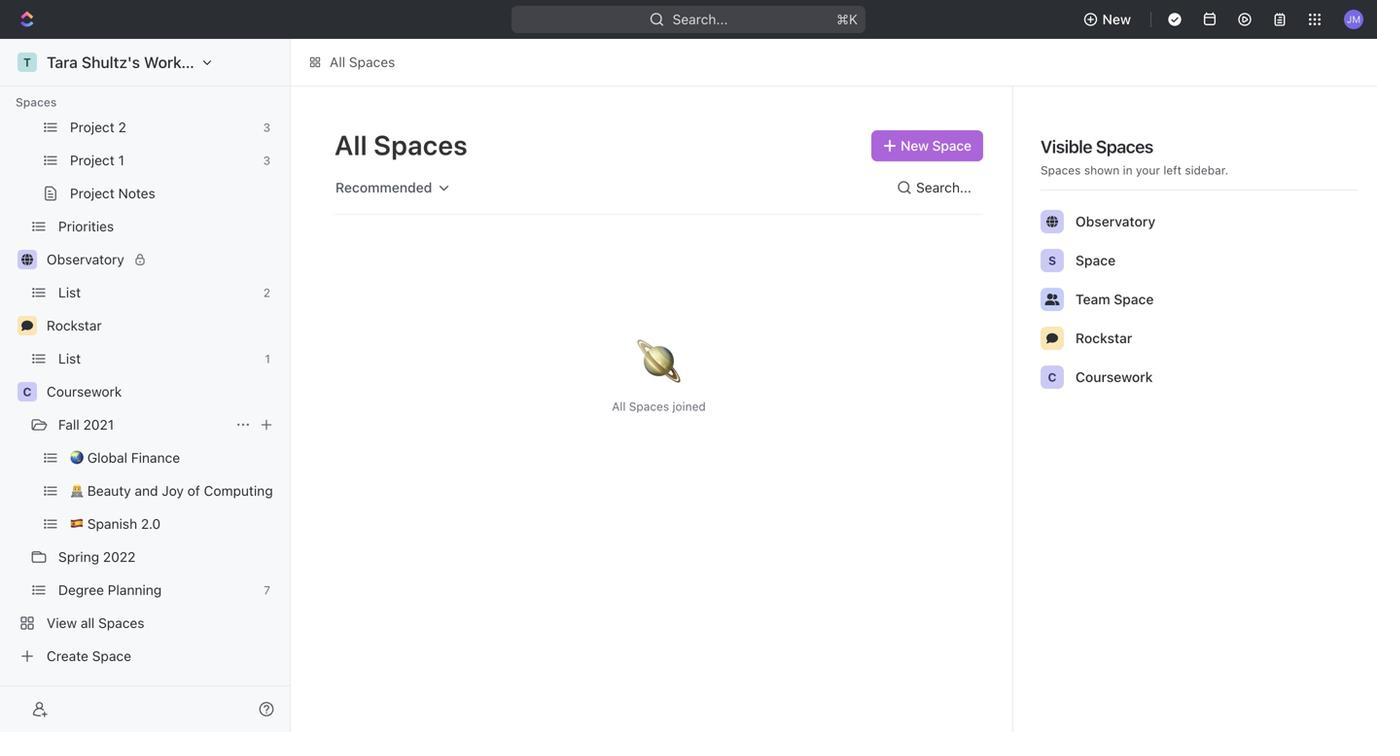 Task type: describe. For each thing, give the bounding box(es) containing it.
user group image
[[1045, 294, 1060, 306]]

tara
[[47, 53, 78, 72]]

2 inside project 2 link
[[118, 119, 126, 135]]

new space
[[901, 138, 972, 154]]

new button
[[1076, 4, 1143, 35]]

rockstar link
[[47, 310, 278, 342]]

3 for 2
[[263, 121, 270, 134]]

view all spaces link
[[8, 608, 278, 639]]

globe image
[[1047, 216, 1059, 228]]

1 horizontal spatial observatory
[[1076, 214, 1156, 230]]

1 vertical spatial all spaces
[[335, 129, 468, 161]]

all
[[81, 615, 95, 631]]

spring 2022 link
[[58, 542, 278, 573]]

spring 2022
[[58, 549, 136, 565]]

c for rightmost coursework, , element
[[1048, 371, 1057, 384]]

in
[[1123, 163, 1133, 177]]

search... button
[[889, 172, 984, 203]]

space, , element
[[1041, 249, 1064, 272]]

of
[[188, 483, 200, 499]]

degree planning
[[58, 582, 162, 598]]

⌘k
[[837, 11, 858, 27]]

space for create space
[[92, 648, 131, 665]]

1 inside project 1 link
[[118, 152, 124, 168]]

list link for 2
[[58, 277, 256, 308]]

observatory link
[[47, 244, 278, 275]]

1 vertical spatial 1
[[265, 352, 270, 366]]

planning
[[108, 582, 162, 598]]

list for 1
[[58, 351, 81, 367]]

🇪🇸 spanish 2.0
[[70, 516, 161, 532]]

🌏 global finance
[[70, 450, 180, 466]]

c for the left coursework, , element
[[23, 385, 32, 399]]

recommended button
[[327, 171, 461, 204]]

create space link
[[8, 641, 278, 672]]

project for project 1
[[70, 152, 115, 168]]

rockstar inside sidebar navigation
[[47, 318, 102, 334]]

1 horizontal spatial coursework, , element
[[1041, 366, 1064, 389]]

project for project 2
[[70, 119, 115, 135]]

s
[[1049, 254, 1057, 268]]

list link for 1
[[58, 343, 257, 375]]

project 2 link
[[70, 112, 255, 143]]

shown
[[1085, 163, 1120, 177]]

1 horizontal spatial comment image
[[1047, 333, 1059, 344]]

comment image inside sidebar navigation
[[21, 320, 33, 332]]

notes
[[118, 185, 155, 201]]

space up the team
[[1076, 252, 1116, 269]]

team
[[1076, 291, 1111, 307]]

🌏 global finance link
[[70, 443, 278, 474]]

left
[[1164, 163, 1182, 177]]

fall
[[58, 417, 80, 433]]

new space button
[[872, 130, 984, 162]]

fall 2021 link
[[58, 410, 228, 441]]

team space
[[1076, 291, 1154, 307]]

project for project notes
[[70, 185, 115, 201]]

2021
[[83, 417, 114, 433]]

create
[[47, 648, 88, 665]]

observatory inside observatory link
[[47, 252, 124, 268]]

recommended
[[336, 180, 432, 196]]

🌏
[[70, 450, 84, 466]]

visible
[[1041, 136, 1093, 157]]

shultz's
[[82, 53, 140, 72]]

tree inside sidebar navigation
[[8, 0, 282, 672]]

🇪🇸 spanish 2.0 link
[[70, 509, 278, 540]]

👨‍💻
[[70, 483, 84, 499]]

visible spaces spaces shown in your left sidebar.
[[1041, 136, 1229, 177]]

joy
[[162, 483, 184, 499]]



Task type: locate. For each thing, give the bounding box(es) containing it.
coursework down team space
[[1076, 369, 1153, 385]]

project inside project 2 link
[[70, 119, 115, 135]]

observatory
[[1076, 214, 1156, 230], [47, 252, 124, 268]]

list down priorities
[[58, 285, 81, 301]]

new inside button
[[901, 138, 929, 154]]

space up search... button
[[933, 138, 972, 154]]

1 vertical spatial search...
[[917, 180, 972, 196]]

tree containing projects
[[8, 0, 282, 672]]

0 horizontal spatial 2
[[118, 119, 126, 135]]

1 vertical spatial c
[[23, 385, 32, 399]]

1 horizontal spatial c
[[1048, 371, 1057, 384]]

0 vertical spatial 1
[[118, 152, 124, 168]]

👨‍💻 beauty and joy of computing link
[[70, 476, 278, 507]]

coursework up fall 2021 at the bottom left of the page
[[47, 384, 122, 400]]

0 vertical spatial observatory
[[1076, 214, 1156, 230]]

0 vertical spatial project
[[70, 119, 115, 135]]

project 1 link
[[70, 145, 255, 176]]

search... inside button
[[917, 180, 972, 196]]

1 list link from the top
[[58, 277, 256, 308]]

your
[[1136, 163, 1161, 177]]

0 vertical spatial new
[[1103, 11, 1132, 27]]

new inside button
[[1103, 11, 1132, 27]]

0 vertical spatial c
[[1048, 371, 1057, 384]]

2 project from the top
[[70, 152, 115, 168]]

1 horizontal spatial 2
[[263, 286, 270, 300]]

space inside sidebar navigation
[[92, 648, 131, 665]]

2 vertical spatial project
[[70, 185, 115, 201]]

coursework
[[1076, 369, 1153, 385], [47, 384, 122, 400]]

sidebar navigation
[[0, 0, 295, 733]]

0 horizontal spatial comment image
[[21, 320, 33, 332]]

1 horizontal spatial new
[[1103, 11, 1132, 27]]

2 vertical spatial all
[[612, 400, 626, 414]]

new
[[1103, 11, 1132, 27], [901, 138, 929, 154]]

1 horizontal spatial search...
[[917, 180, 972, 196]]

degree
[[58, 582, 104, 598]]

space inside button
[[933, 138, 972, 154]]

0 horizontal spatial search...
[[673, 11, 728, 27]]

project inside project 1 link
[[70, 152, 115, 168]]

workspace
[[144, 53, 225, 72]]

all spaces
[[330, 54, 395, 70], [335, 129, 468, 161]]

0 horizontal spatial coursework
[[47, 384, 122, 400]]

1 horizontal spatial coursework
[[1076, 369, 1153, 385]]

0 vertical spatial search...
[[673, 11, 728, 27]]

0 horizontal spatial 1
[[118, 152, 124, 168]]

1 vertical spatial 3
[[263, 154, 270, 167]]

priorities
[[58, 218, 114, 234]]

0 vertical spatial 3
[[263, 121, 270, 134]]

1 horizontal spatial rockstar
[[1076, 330, 1133, 346]]

3 for 1
[[263, 154, 270, 167]]

1
[[118, 152, 124, 168], [265, 352, 270, 366]]

priorities link
[[58, 211, 278, 242]]

project up project 1
[[70, 119, 115, 135]]

coursework, , element
[[1041, 366, 1064, 389], [18, 382, 37, 402]]

1 list from the top
[[58, 285, 81, 301]]

3 project from the top
[[70, 185, 115, 201]]

coursework inside sidebar navigation
[[47, 384, 122, 400]]

space
[[933, 138, 972, 154], [1076, 252, 1116, 269], [1114, 291, 1154, 307], [92, 648, 131, 665]]

project down project 1
[[70, 185, 115, 201]]

1 horizontal spatial 1
[[265, 352, 270, 366]]

list link
[[58, 277, 256, 308], [58, 343, 257, 375]]

0 vertical spatial all spaces
[[330, 54, 395, 70]]

project inside project notes link
[[70, 185, 115, 201]]

list link down observatory link
[[58, 277, 256, 308]]

1 vertical spatial list link
[[58, 343, 257, 375]]

2
[[118, 119, 126, 135], [263, 286, 270, 300]]

spaces
[[349, 54, 395, 70], [16, 95, 57, 109], [374, 129, 468, 161], [1096, 136, 1154, 157], [1041, 163, 1081, 177], [629, 400, 670, 414], [98, 615, 144, 631]]

1 vertical spatial comment image
[[1047, 333, 1059, 344]]

0 horizontal spatial coursework, , element
[[18, 382, 37, 402]]

space down view all spaces
[[92, 648, 131, 665]]

list link up coursework link
[[58, 343, 257, 375]]

projects
[[58, 86, 110, 102]]

beauty
[[87, 483, 131, 499]]

2 list from the top
[[58, 351, 81, 367]]

observatory down priorities
[[47, 252, 124, 268]]

1 vertical spatial all
[[335, 129, 368, 161]]

c
[[1048, 371, 1057, 384], [23, 385, 32, 399]]

tree
[[8, 0, 282, 672]]

1 3 from the top
[[263, 121, 270, 134]]

project 2
[[70, 119, 126, 135]]

spanish
[[87, 516, 137, 532]]

tara shultz's workspace, , element
[[18, 53, 37, 72]]

2.0
[[141, 516, 161, 532]]

2022
[[103, 549, 136, 565]]

new for new space
[[901, 138, 929, 154]]

1 vertical spatial project
[[70, 152, 115, 168]]

create space
[[47, 648, 131, 665]]

0 vertical spatial list
[[58, 285, 81, 301]]

space right the team
[[1114, 291, 1154, 307]]

3
[[263, 121, 270, 134], [263, 154, 270, 167]]

list up fall
[[58, 351, 81, 367]]

project 1
[[70, 152, 124, 168]]

1 vertical spatial observatory
[[47, 252, 124, 268]]

fall 2021
[[58, 417, 114, 433]]

all spaces joined
[[612, 400, 706, 414]]

1 vertical spatial new
[[901, 138, 929, 154]]

tara shultz's workspace
[[47, 53, 225, 72]]

0 vertical spatial list link
[[58, 277, 256, 308]]

globe image
[[21, 254, 33, 266]]

0 vertical spatial all
[[330, 54, 345, 70]]

space for new space
[[933, 138, 972, 154]]

search...
[[673, 11, 728, 27], [917, 180, 972, 196]]

0 horizontal spatial observatory
[[47, 252, 124, 268]]

and
[[135, 483, 158, 499]]

computing
[[204, 483, 273, 499]]

new for new
[[1103, 11, 1132, 27]]

project notes
[[70, 185, 155, 201]]

project
[[70, 119, 115, 135], [70, 152, 115, 168], [70, 185, 115, 201]]

comment image down globe icon
[[21, 320, 33, 332]]

jm
[[1347, 13, 1361, 25]]

2 3 from the top
[[263, 154, 270, 167]]

project notes link
[[70, 178, 278, 209]]

all
[[330, 54, 345, 70], [335, 129, 368, 161], [612, 400, 626, 414]]

project down project 2
[[70, 152, 115, 168]]

comment image
[[21, 320, 33, 332], [1047, 333, 1059, 344]]

joined
[[673, 400, 706, 414]]

👨‍💻 beauty and joy of computing
[[70, 483, 273, 499]]

t
[[23, 55, 31, 69]]

sidebar.
[[1185, 163, 1229, 177]]

c inside sidebar navigation
[[23, 385, 32, 399]]

0 horizontal spatial rockstar
[[47, 318, 102, 334]]

7
[[264, 584, 270, 597]]

global
[[87, 450, 127, 466]]

view
[[47, 615, 77, 631]]

coursework link
[[47, 377, 278, 408]]

finance
[[131, 450, 180, 466]]

0 vertical spatial 2
[[118, 119, 126, 135]]

0 horizontal spatial c
[[23, 385, 32, 399]]

comment image down user group icon
[[1047, 333, 1059, 344]]

rockstar
[[47, 318, 102, 334], [1076, 330, 1133, 346]]

0 vertical spatial comment image
[[21, 320, 33, 332]]

1 vertical spatial list
[[58, 351, 81, 367]]

1 vertical spatial 2
[[263, 286, 270, 300]]

projects link
[[58, 79, 228, 110]]

spring
[[58, 549, 99, 565]]

degree planning link
[[58, 575, 256, 606]]

1 project from the top
[[70, 119, 115, 135]]

🇪🇸
[[70, 516, 84, 532]]

jm button
[[1339, 4, 1370, 35]]

space for team space
[[1114, 291, 1154, 307]]

list for 2
[[58, 285, 81, 301]]

list
[[58, 285, 81, 301], [58, 351, 81, 367]]

observatory down in
[[1076, 214, 1156, 230]]

2 list link from the top
[[58, 343, 257, 375]]

view all spaces
[[47, 615, 144, 631]]

0 horizontal spatial new
[[901, 138, 929, 154]]



Task type: vqa. For each thing, say whether or not it's contained in the screenshot.


